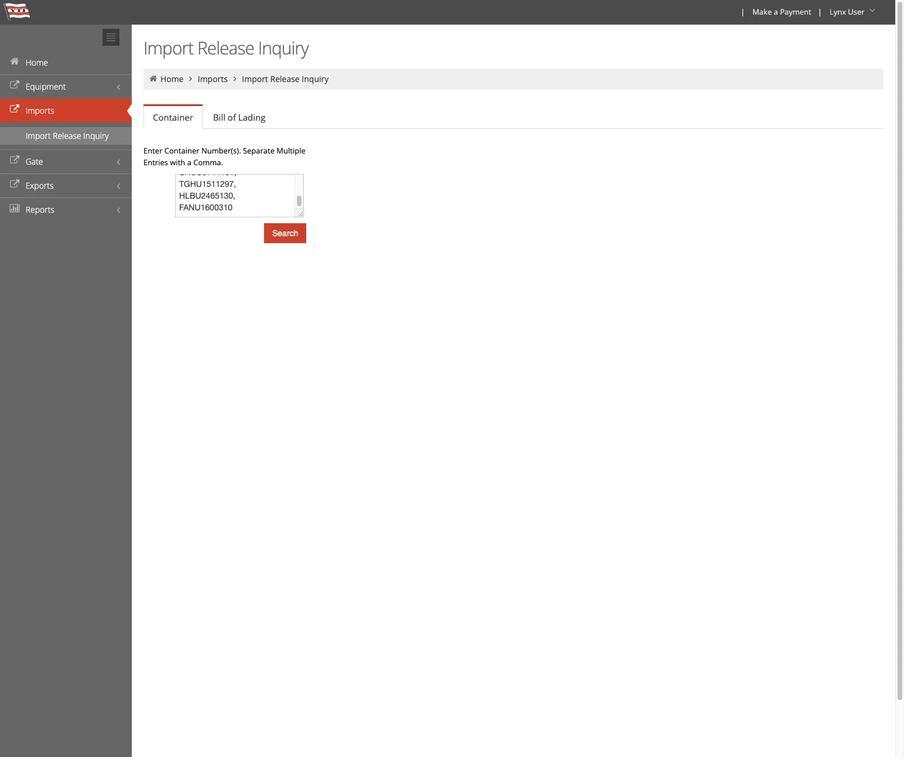 Task type: describe. For each thing, give the bounding box(es) containing it.
2 angle right image from the left
[[230, 74, 240, 83]]

1 horizontal spatial imports link
[[198, 73, 228, 84]]

0 vertical spatial import
[[144, 36, 194, 60]]

0 vertical spatial home
[[26, 57, 48, 68]]

make
[[753, 6, 772, 17]]

bill
[[213, 111, 226, 123]]

0 horizontal spatial home image
[[9, 57, 21, 66]]

exports link
[[0, 173, 132, 197]]

1 | from the left
[[741, 6, 745, 17]]

0 vertical spatial inquiry
[[258, 36, 309, 60]]

1 vertical spatial import
[[242, 73, 268, 84]]

external link image
[[9, 105, 21, 114]]

equipment link
[[0, 74, 132, 98]]

bar chart image
[[9, 205, 21, 213]]

0 vertical spatial imports
[[198, 73, 228, 84]]

container link
[[144, 106, 203, 129]]

lynx user link
[[825, 0, 883, 25]]

external link image for equipment
[[9, 81, 21, 90]]

external link image for exports
[[9, 180, 21, 189]]

2 vertical spatial inquiry
[[83, 130, 109, 141]]

search button
[[264, 223, 307, 243]]

angle down image
[[867, 6, 879, 15]]

equipment
[[26, 81, 66, 92]]

bill of lading
[[213, 111, 266, 123]]

reports
[[26, 204, 54, 215]]

of
[[228, 111, 236, 123]]

entries
[[144, 157, 168, 168]]

0 horizontal spatial imports
[[26, 105, 54, 116]]

multiple
[[277, 145, 306, 156]]

1 vertical spatial import release inquiry
[[242, 73, 329, 84]]

release for left import release inquiry link
[[53, 130, 81, 141]]

0 horizontal spatial home link
[[0, 50, 132, 74]]



Task type: vqa. For each thing, say whether or not it's contained in the screenshot.
the top 'home' ICON
no



Task type: locate. For each thing, give the bounding box(es) containing it.
1 horizontal spatial a
[[774, 6, 779, 17]]

1 vertical spatial container
[[165, 145, 200, 156]]

a inside enter container number(s).  separate multiple entries with a comma.
[[187, 157, 192, 168]]

1 angle right image from the left
[[186, 74, 196, 83]]

make a payment link
[[748, 0, 816, 25]]

home
[[26, 57, 48, 68], [160, 73, 184, 84]]

imports link
[[198, 73, 228, 84], [0, 98, 132, 122]]

import release inquiry
[[144, 36, 309, 60], [242, 73, 329, 84], [26, 130, 109, 141]]

imports up the bill
[[198, 73, 228, 84]]

a inside make a payment link
[[774, 6, 779, 17]]

0 vertical spatial container
[[153, 111, 193, 123]]

search
[[272, 229, 298, 238]]

import release inquiry link up lading
[[242, 73, 329, 84]]

0 vertical spatial external link image
[[9, 81, 21, 90]]

release for right import release inquiry link
[[270, 73, 300, 84]]

None text field
[[175, 174, 304, 217]]

2 vertical spatial release
[[53, 130, 81, 141]]

home image up external link image
[[9, 57, 21, 66]]

0 vertical spatial import release inquiry link
[[242, 73, 329, 84]]

payment
[[781, 6, 812, 17]]

imports down equipment
[[26, 105, 54, 116]]

home image up 'container' link
[[148, 74, 159, 83]]

home link
[[0, 50, 132, 74], [160, 73, 184, 84]]

2 horizontal spatial release
[[270, 73, 300, 84]]

container
[[153, 111, 193, 123], [165, 145, 200, 156]]

container up with
[[165, 145, 200, 156]]

lynx
[[830, 6, 847, 17]]

reports link
[[0, 197, 132, 222]]

home up equipment
[[26, 57, 48, 68]]

import
[[144, 36, 194, 60], [242, 73, 268, 84], [26, 130, 51, 141]]

1 vertical spatial inquiry
[[302, 73, 329, 84]]

a right the 'make'
[[774, 6, 779, 17]]

2 | from the left
[[818, 6, 823, 17]]

2 vertical spatial import
[[26, 130, 51, 141]]

gate link
[[0, 149, 132, 173]]

bill of lading link
[[204, 105, 275, 129]]

container up enter
[[153, 111, 193, 123]]

import release inquiry link
[[242, 73, 329, 84], [0, 127, 132, 145]]

0 vertical spatial import release inquiry
[[144, 36, 309, 60]]

external link image up external link image
[[9, 81, 21, 90]]

1 vertical spatial imports link
[[0, 98, 132, 122]]

imports
[[198, 73, 228, 84], [26, 105, 54, 116]]

0 vertical spatial imports link
[[198, 73, 228, 84]]

imports link down equipment
[[0, 98, 132, 122]]

0 vertical spatial home image
[[9, 57, 21, 66]]

home link up 'container' link
[[160, 73, 184, 84]]

enter container number(s).  separate multiple entries with a comma.
[[144, 145, 306, 168]]

|
[[741, 6, 745, 17], [818, 6, 823, 17]]

import release inquiry link up gate link
[[0, 127, 132, 145]]

gate
[[26, 156, 43, 167]]

container inside enter container number(s).  separate multiple entries with a comma.
[[165, 145, 200, 156]]

home image
[[9, 57, 21, 66], [148, 74, 159, 83]]

0 horizontal spatial import
[[26, 130, 51, 141]]

0 horizontal spatial a
[[187, 157, 192, 168]]

1 horizontal spatial import release inquiry link
[[242, 73, 329, 84]]

exports
[[26, 180, 54, 191]]

2 external link image from the top
[[9, 156, 21, 165]]

imports link up the bill
[[198, 73, 228, 84]]

| left lynx
[[818, 6, 823, 17]]

angle right image up 'container' link
[[186, 74, 196, 83]]

external link image inside the exports 'link'
[[9, 180, 21, 189]]

2 vertical spatial import release inquiry
[[26, 130, 109, 141]]

external link image up bar chart icon
[[9, 180, 21, 189]]

external link image inside equipment link
[[9, 81, 21, 90]]

1 vertical spatial release
[[270, 73, 300, 84]]

release
[[197, 36, 254, 60], [270, 73, 300, 84], [53, 130, 81, 141]]

1 external link image from the top
[[9, 81, 21, 90]]

1 vertical spatial a
[[187, 157, 192, 168]]

external link image left gate
[[9, 156, 21, 165]]

user
[[849, 6, 865, 17]]

0 horizontal spatial |
[[741, 6, 745, 17]]

2 horizontal spatial import
[[242, 73, 268, 84]]

1 horizontal spatial import
[[144, 36, 194, 60]]

1 horizontal spatial |
[[818, 6, 823, 17]]

external link image inside gate link
[[9, 156, 21, 165]]

external link image
[[9, 81, 21, 90], [9, 156, 21, 165], [9, 180, 21, 189]]

0 horizontal spatial home
[[26, 57, 48, 68]]

1 vertical spatial home
[[160, 73, 184, 84]]

enter
[[144, 145, 163, 156]]

| left the 'make'
[[741, 6, 745, 17]]

0 vertical spatial a
[[774, 6, 779, 17]]

1 vertical spatial imports
[[26, 105, 54, 116]]

0 horizontal spatial angle right image
[[186, 74, 196, 83]]

1 vertical spatial import release inquiry link
[[0, 127, 132, 145]]

home up 'container' link
[[160, 73, 184, 84]]

0 horizontal spatial release
[[53, 130, 81, 141]]

number(s).
[[202, 145, 241, 156]]

angle right image up of
[[230, 74, 240, 83]]

1 horizontal spatial angle right image
[[230, 74, 240, 83]]

lading
[[238, 111, 266, 123]]

2 vertical spatial external link image
[[9, 180, 21, 189]]

inquiry
[[258, 36, 309, 60], [302, 73, 329, 84], [83, 130, 109, 141]]

0 horizontal spatial imports link
[[0, 98, 132, 122]]

1 vertical spatial external link image
[[9, 156, 21, 165]]

0 vertical spatial release
[[197, 36, 254, 60]]

a right with
[[187, 157, 192, 168]]

a
[[774, 6, 779, 17], [187, 157, 192, 168]]

1 horizontal spatial imports
[[198, 73, 228, 84]]

0 horizontal spatial import release inquiry link
[[0, 127, 132, 145]]

home link up equipment
[[0, 50, 132, 74]]

external link image for gate
[[9, 156, 21, 165]]

1 horizontal spatial release
[[197, 36, 254, 60]]

with
[[170, 157, 185, 168]]

make a payment
[[753, 6, 812, 17]]

1 horizontal spatial home
[[160, 73, 184, 84]]

1 horizontal spatial home image
[[148, 74, 159, 83]]

lynx user
[[830, 6, 865, 17]]

separate
[[243, 145, 275, 156]]

angle right image
[[186, 74, 196, 83], [230, 74, 240, 83]]

comma.
[[194, 157, 223, 168]]

1 horizontal spatial home link
[[160, 73, 184, 84]]

3 external link image from the top
[[9, 180, 21, 189]]

1 vertical spatial home image
[[148, 74, 159, 83]]



